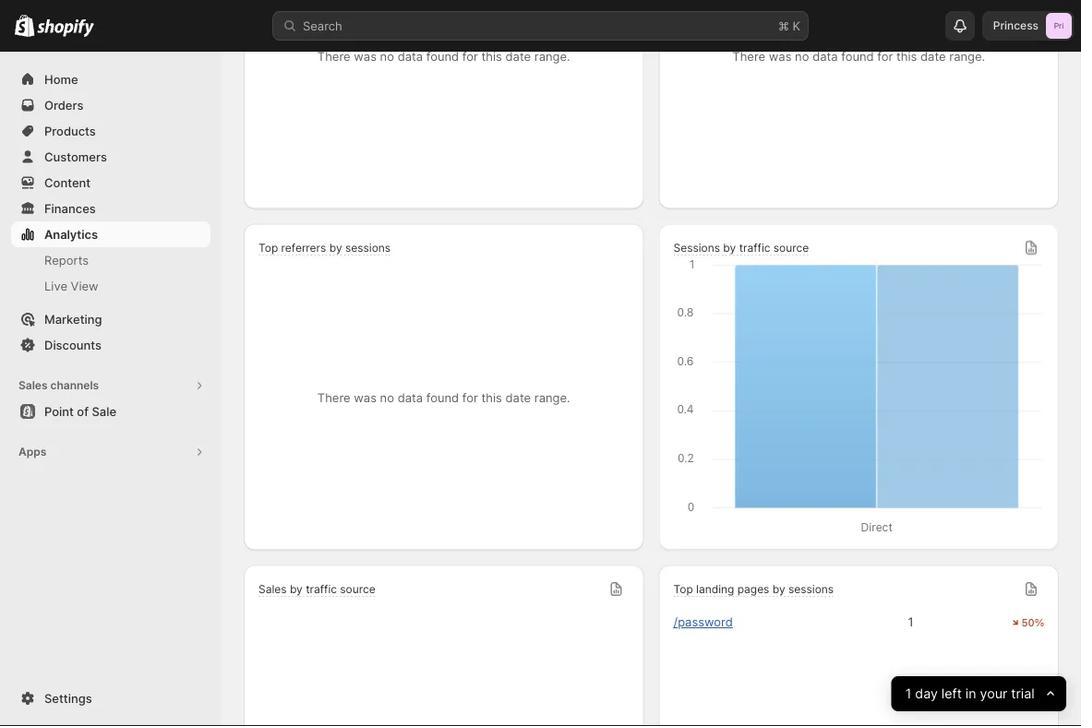Task type: vqa. For each thing, say whether or not it's contained in the screenshot.
Discounts link
yes



Task type: describe. For each thing, give the bounding box(es) containing it.
top landing pages by sessions button
[[674, 583, 834, 599]]

landing
[[696, 584, 734, 597]]

there was no data found for this date range. for first there was no data found for this date range. button
[[317, 50, 570, 64]]

channels
[[50, 379, 99, 392]]

content
[[44, 175, 91, 190]]

discounts
[[44, 338, 102, 352]]

top for top referrers by sessions
[[259, 242, 278, 255]]

⌘ k
[[778, 18, 801, 33]]

live view link
[[11, 273, 211, 299]]

sales channels button
[[11, 373, 211, 399]]

traffic for sales
[[306, 584, 337, 597]]

sale
[[92, 404, 116, 419]]

home link
[[11, 66, 211, 92]]

orders link
[[11, 92, 211, 118]]

in
[[966, 686, 977, 702]]

source for sales by traffic source
[[340, 584, 376, 597]]

trial
[[1012, 686, 1035, 702]]

referrers
[[281, 242, 326, 255]]

finances
[[44, 201, 96, 216]]

search
[[303, 18, 342, 33]]

by inside sales by traffic source dropdown button
[[290, 584, 303, 597]]

marketing
[[44, 312, 102, 326]]

shopify image
[[15, 14, 34, 37]]

finances link
[[11, 196, 211, 222]]

top referrers by sessions button
[[259, 241, 391, 257]]

your
[[980, 686, 1008, 702]]

discounts link
[[11, 332, 211, 358]]

top landing pages by sessions
[[674, 584, 834, 597]]

sales by traffic source button
[[259, 583, 376, 599]]

customers link
[[11, 144, 211, 170]]

1 for 1 day left in your trial
[[906, 686, 912, 702]]

reports
[[44, 253, 89, 267]]

point of sale link
[[11, 399, 211, 425]]

by inside top referrers by sessions dropdown button
[[329, 242, 342, 255]]

1 for 1
[[908, 616, 914, 630]]

customers
[[44, 150, 107, 164]]

products
[[44, 124, 96, 138]]

analytics link
[[11, 222, 211, 247]]

sales by traffic source button
[[244, 566, 644, 727]]

k
[[793, 18, 801, 33]]

day
[[916, 686, 938, 702]]

sales for sales by traffic source
[[259, 584, 287, 597]]

analytics
[[44, 227, 98, 241]]

/password
[[674, 616, 733, 630]]

home
[[44, 72, 78, 86]]

live view
[[44, 279, 98, 293]]

was for 2nd there was no data found for this date range. button
[[769, 50, 792, 64]]



Task type: locate. For each thing, give the bounding box(es) containing it.
top for top landing pages by sessions
[[674, 584, 693, 597]]

0 vertical spatial sessions
[[345, 242, 391, 255]]

sessions by traffic source
[[674, 242, 809, 255]]

was for first there was no data found for this date range. button
[[354, 50, 377, 64]]

traffic
[[739, 242, 770, 255], [306, 584, 337, 597]]

top inside top landing pages by sessions 'dropdown button'
[[674, 584, 693, 597]]

by inside top landing pages by sessions 'dropdown button'
[[773, 584, 785, 597]]

point of sale
[[44, 404, 116, 419]]

source
[[774, 242, 809, 255], [340, 584, 376, 597]]

source inside button
[[340, 584, 376, 597]]

view
[[71, 279, 98, 293]]

shopify image
[[37, 19, 94, 37]]

settings link
[[11, 686, 211, 712]]

sessions
[[345, 242, 391, 255], [789, 584, 834, 597]]

apps
[[18, 446, 46, 459]]

1 horizontal spatial source
[[774, 242, 809, 255]]

left
[[942, 686, 962, 702]]

marketing link
[[11, 307, 211, 332]]

there was no data found for this date range.
[[317, 50, 570, 64], [733, 50, 985, 64], [317, 392, 570, 406]]

data
[[398, 50, 423, 64], [813, 50, 838, 64], [398, 392, 423, 406]]

1 vertical spatial traffic
[[306, 584, 337, 597]]

there was no data found for this date range. for 2nd there was no data found for this date range. button
[[733, 50, 985, 64]]

top inside top referrers by sessions dropdown button
[[259, 242, 278, 255]]

0 horizontal spatial traffic
[[306, 584, 337, 597]]

0 horizontal spatial top
[[259, 242, 278, 255]]

sessions right the pages
[[789, 584, 834, 597]]

1 day left in your trial
[[906, 686, 1035, 702]]

traffic inside button
[[306, 584, 337, 597]]

sessions right referrers
[[345, 242, 391, 255]]

0 vertical spatial source
[[774, 242, 809, 255]]

0 horizontal spatial sales
[[18, 379, 48, 392]]

1 vertical spatial top
[[674, 584, 693, 597]]

by
[[329, 242, 342, 255], [723, 242, 736, 255], [290, 584, 303, 597], [773, 584, 785, 597]]

sessions inside 'dropdown button'
[[789, 584, 834, 597]]

date
[[506, 50, 531, 64], [921, 50, 946, 64], [506, 392, 531, 406]]

point
[[44, 404, 74, 419]]

0 horizontal spatial there was no data found for this date range. button
[[244, 0, 644, 210]]

sales
[[18, 379, 48, 392], [259, 584, 287, 597]]

top
[[259, 242, 278, 255], [674, 584, 693, 597]]

data for 2nd there was no data found for this date range. button
[[813, 50, 838, 64]]

1 horizontal spatial traffic
[[739, 242, 770, 255]]

sessions
[[674, 242, 720, 255]]

1 horizontal spatial there was no data found for this date range. button
[[659, 0, 1059, 210]]

data for first there was no data found for this date range. button
[[398, 50, 423, 64]]

princess
[[993, 19, 1039, 32]]

was
[[354, 50, 377, 64], [769, 50, 792, 64], [354, 392, 377, 406]]

top referrers by sessions
[[259, 242, 391, 255]]

sales inside dropdown button
[[259, 584, 287, 597]]

sales channels
[[18, 379, 99, 392]]

by inside sessions by traffic source dropdown button
[[723, 242, 736, 255]]

/password link
[[674, 616, 733, 630]]

1 horizontal spatial top
[[674, 584, 693, 597]]

reports link
[[11, 247, 211, 273]]

found
[[426, 50, 459, 64], [841, 50, 874, 64], [426, 392, 459, 406]]

live
[[44, 279, 67, 293]]

0 vertical spatial top
[[259, 242, 278, 255]]

sessions inside dropdown button
[[345, 242, 391, 255]]

there was no data found for this date range. button
[[244, 0, 644, 210], [659, 0, 1059, 210]]

1 horizontal spatial sales
[[259, 584, 287, 597]]

top left referrers
[[259, 242, 278, 255]]

settings
[[44, 692, 92, 706]]

1 there was no data found for this date range. button from the left
[[244, 0, 644, 210]]

sessions by traffic source button
[[674, 241, 809, 257]]

for
[[462, 50, 478, 64], [877, 50, 893, 64], [462, 392, 478, 406]]

of
[[77, 404, 89, 419]]

1 horizontal spatial sessions
[[789, 584, 834, 597]]

1 inside dropdown button
[[906, 686, 912, 702]]

decrease of 50% image
[[1013, 616, 1045, 631]]

sales by traffic source
[[259, 584, 376, 597]]

source for sessions by traffic source
[[774, 242, 809, 255]]

there
[[317, 50, 351, 64], [733, 50, 766, 64], [317, 392, 351, 406]]

1 vertical spatial sales
[[259, 584, 287, 597]]

1 vertical spatial sessions
[[789, 584, 834, 597]]

2 there was no data found for this date range. button from the left
[[659, 0, 1059, 210]]

date for first there was no data found for this date range. button
[[506, 50, 531, 64]]

products link
[[11, 118, 211, 144]]

pages
[[738, 584, 770, 597]]

1 day left in your trial button
[[892, 677, 1066, 712]]

0 vertical spatial sales
[[18, 379, 48, 392]]

orders
[[44, 98, 84, 112]]

princess image
[[1046, 13, 1072, 39]]

top left the landing
[[674, 584, 693, 597]]

point of sale button
[[0, 399, 222, 425]]

1
[[908, 616, 914, 630], [906, 686, 912, 702]]

no
[[380, 50, 394, 64], [795, 50, 809, 64], [380, 392, 394, 406]]

0 horizontal spatial source
[[340, 584, 376, 597]]

apps button
[[11, 440, 211, 465]]

content link
[[11, 170, 211, 196]]

date for 2nd there was no data found for this date range. button
[[921, 50, 946, 64]]

0 vertical spatial traffic
[[739, 242, 770, 255]]

1 vertical spatial 1
[[906, 686, 912, 702]]

0 horizontal spatial sessions
[[345, 242, 391, 255]]

this
[[481, 50, 502, 64], [897, 50, 917, 64], [481, 392, 502, 406]]

traffic for sessions
[[739, 242, 770, 255]]

⌘
[[778, 18, 789, 33]]

sales for sales channels
[[18, 379, 48, 392]]

1 vertical spatial source
[[340, 584, 376, 597]]

range.
[[534, 50, 570, 64], [949, 50, 985, 64], [534, 392, 570, 406]]

0 vertical spatial 1
[[908, 616, 914, 630]]



